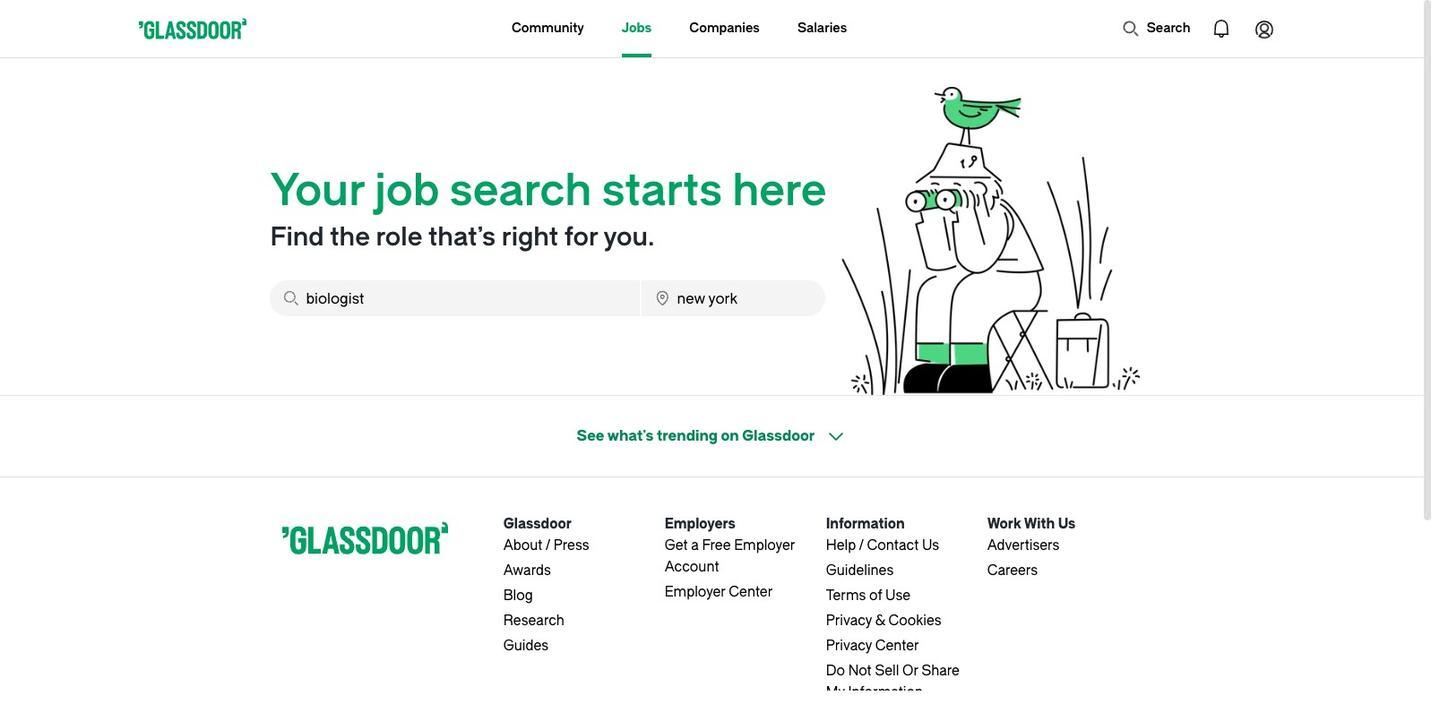 Task type: locate. For each thing, give the bounding box(es) containing it.
do not sell or share my information link
[[826, 663, 960, 701]]

careers
[[988, 563, 1038, 579]]

on
[[721, 427, 739, 444]]

community link
[[512, 0, 584, 57]]

us inside the work with us advertisers careers
[[1058, 516, 1076, 532]]

1 horizontal spatial none field
[[641, 281, 825, 317]]

here
[[733, 166, 827, 216]]

0 vertical spatial privacy
[[826, 613, 872, 629]]

trending
[[657, 427, 718, 444]]

1 horizontal spatial us
[[1058, 516, 1076, 532]]

privacy up not
[[826, 638, 872, 654]]

privacy down terms
[[826, 613, 872, 629]]

privacy
[[826, 613, 872, 629], [826, 638, 872, 654]]

privacy center link
[[826, 638, 919, 654]]

guidelines link
[[826, 563, 894, 579]]

us right contact
[[922, 538, 940, 554]]

/ right help
[[859, 538, 864, 554]]

your
[[270, 166, 365, 216]]

1 vertical spatial information
[[848, 685, 923, 701]]

1 horizontal spatial center
[[875, 638, 919, 654]]

glassdoor right on on the bottom right
[[742, 427, 815, 444]]

employer center link
[[665, 584, 773, 601]]

see what's trending on glassdoor
[[577, 427, 815, 444]]

1 horizontal spatial /
[[859, 538, 864, 554]]

center down the get a free employer account link
[[729, 584, 773, 601]]

1 none field from the left
[[270, 281, 640, 317]]

companies link
[[690, 0, 760, 57]]

1 horizontal spatial glassdoor
[[742, 427, 815, 444]]

1 vertical spatial employer
[[665, 584, 726, 601]]

/
[[546, 538, 550, 554], [859, 538, 864, 554]]

/ left press
[[546, 538, 550, 554]]

blog link
[[503, 588, 533, 604]]

1 / from the left
[[546, 538, 550, 554]]

0 horizontal spatial /
[[546, 538, 550, 554]]

2 none field from the left
[[641, 281, 825, 317]]

0 horizontal spatial employer
[[665, 584, 726, 601]]

0 horizontal spatial none field
[[270, 281, 640, 317]]

search button
[[1113, 11, 1200, 47]]

center inside employers get a free employer account employer center
[[729, 584, 773, 601]]

/ inside glassdoor about / press awards blog research guides
[[546, 538, 550, 554]]

None field
[[270, 281, 640, 317], [641, 281, 825, 317]]

us right the with
[[1058, 516, 1076, 532]]

jobs
[[622, 21, 652, 36]]

1 vertical spatial privacy
[[826, 638, 872, 654]]

careers link
[[988, 563, 1038, 579]]

/ inside information help / contact us guidelines terms of use privacy & cookies privacy center do not sell or share my information
[[859, 538, 864, 554]]

information up help / contact us link
[[826, 516, 905, 532]]

0 vertical spatial us
[[1058, 516, 1076, 532]]

0 vertical spatial center
[[729, 584, 773, 601]]

advertisers link
[[988, 538, 1060, 554]]

glassdoor
[[742, 427, 815, 444], [503, 516, 572, 532]]

1 vertical spatial us
[[922, 538, 940, 554]]

about
[[503, 538, 543, 554]]

employer down account
[[665, 584, 726, 601]]

0 vertical spatial glassdoor
[[742, 427, 815, 444]]

glassdoor inside glassdoor about / press awards blog research guides
[[503, 516, 572, 532]]

1 horizontal spatial employer
[[734, 538, 795, 554]]

role
[[376, 223, 423, 252]]

help / contact us link
[[826, 538, 940, 554]]

glassdoor up about / press link
[[503, 516, 572, 532]]

center
[[729, 584, 773, 601], [875, 638, 919, 654]]

center up sell
[[875, 638, 919, 654]]

/ for about
[[546, 538, 550, 554]]

glassdoor about / press awards blog research guides
[[503, 516, 589, 654]]

information
[[826, 516, 905, 532], [848, 685, 923, 701]]

information help / contact us guidelines terms of use privacy & cookies privacy center do not sell or share my information
[[826, 516, 960, 701]]

guides link
[[503, 638, 549, 654]]

about / press link
[[503, 538, 589, 554]]

glassdoor inside see what's trending on glassdoor "dropdown button"
[[742, 427, 815, 444]]

community
[[512, 21, 584, 36]]

press
[[554, 538, 589, 554]]

help
[[826, 538, 856, 554]]

1 vertical spatial glassdoor
[[503, 516, 572, 532]]

1 vertical spatial center
[[875, 638, 919, 654]]

terms
[[826, 588, 866, 604]]

your job search starts here find the role that's right for you.
[[270, 166, 827, 252]]

2 / from the left
[[859, 538, 864, 554]]

for
[[564, 223, 598, 252]]

0 horizontal spatial center
[[729, 584, 773, 601]]

information down sell
[[848, 685, 923, 701]]

0 horizontal spatial us
[[922, 538, 940, 554]]

0 horizontal spatial glassdoor
[[503, 516, 572, 532]]

us
[[1058, 516, 1076, 532], [922, 538, 940, 554]]

get a free employer account link
[[665, 538, 795, 575]]

employer right free at the bottom of page
[[734, 538, 795, 554]]

companies
[[690, 21, 760, 36]]

cookies
[[889, 613, 942, 629]]

free
[[702, 538, 731, 554]]

terms of use link
[[826, 588, 911, 604]]

employer
[[734, 538, 795, 554], [665, 584, 726, 601]]



Task type: vqa. For each thing, say whether or not it's contained in the screenshot.
this
no



Task type: describe. For each thing, give the bounding box(es) containing it.
see
[[577, 427, 605, 444]]

or
[[903, 663, 919, 679]]

research link
[[503, 613, 565, 629]]

use
[[886, 588, 911, 604]]

privacy & cookies link
[[826, 613, 942, 629]]

account
[[665, 559, 719, 575]]

not
[[849, 663, 872, 679]]

center inside information help / contact us guidelines terms of use privacy & cookies privacy center do not sell or share my information
[[875, 638, 919, 654]]

contact
[[867, 538, 919, 554]]

what's
[[608, 427, 654, 444]]

search
[[450, 166, 592, 216]]

none field search location
[[641, 281, 825, 317]]

find
[[270, 223, 324, 252]]

guidelines
[[826, 563, 894, 579]]

Search location field
[[641, 281, 825, 317]]

2 privacy from the top
[[826, 638, 872, 654]]

search
[[1147, 21, 1191, 36]]

see what's trending on glassdoor button
[[572, 425, 853, 448]]

my
[[826, 685, 845, 701]]

work
[[988, 516, 1021, 532]]

starts
[[602, 166, 722, 216]]

&
[[875, 613, 885, 629]]

sell
[[875, 663, 899, 679]]

with
[[1024, 516, 1055, 532]]

blog
[[503, 588, 533, 604]]

do
[[826, 663, 845, 679]]

that's
[[428, 223, 496, 252]]

/ for help
[[859, 538, 864, 554]]

work with us advertisers careers
[[988, 516, 1076, 579]]

right
[[502, 223, 559, 252]]

none field search keyword
[[270, 281, 640, 317]]

awards
[[503, 563, 551, 579]]

of
[[870, 588, 882, 604]]

guides
[[503, 638, 549, 654]]

the
[[330, 223, 370, 252]]

salaries
[[798, 21, 847, 36]]

research
[[503, 613, 565, 629]]

advertisers
[[988, 538, 1060, 554]]

job
[[375, 166, 440, 216]]

salaries link
[[798, 0, 847, 57]]

0 vertical spatial information
[[826, 516, 905, 532]]

get
[[665, 538, 688, 554]]

jobs link
[[622, 0, 652, 57]]

awards link
[[503, 563, 551, 579]]

1 privacy from the top
[[826, 613, 872, 629]]

Search keyword field
[[270, 281, 640, 317]]

a
[[691, 538, 699, 554]]

share
[[922, 663, 960, 679]]

us inside information help / contact us guidelines terms of use privacy & cookies privacy center do not sell or share my information
[[922, 538, 940, 554]]

0 vertical spatial employer
[[734, 538, 795, 554]]

you.
[[604, 223, 655, 252]]

employers get a free employer account employer center
[[665, 516, 795, 601]]

employers
[[665, 516, 736, 532]]



